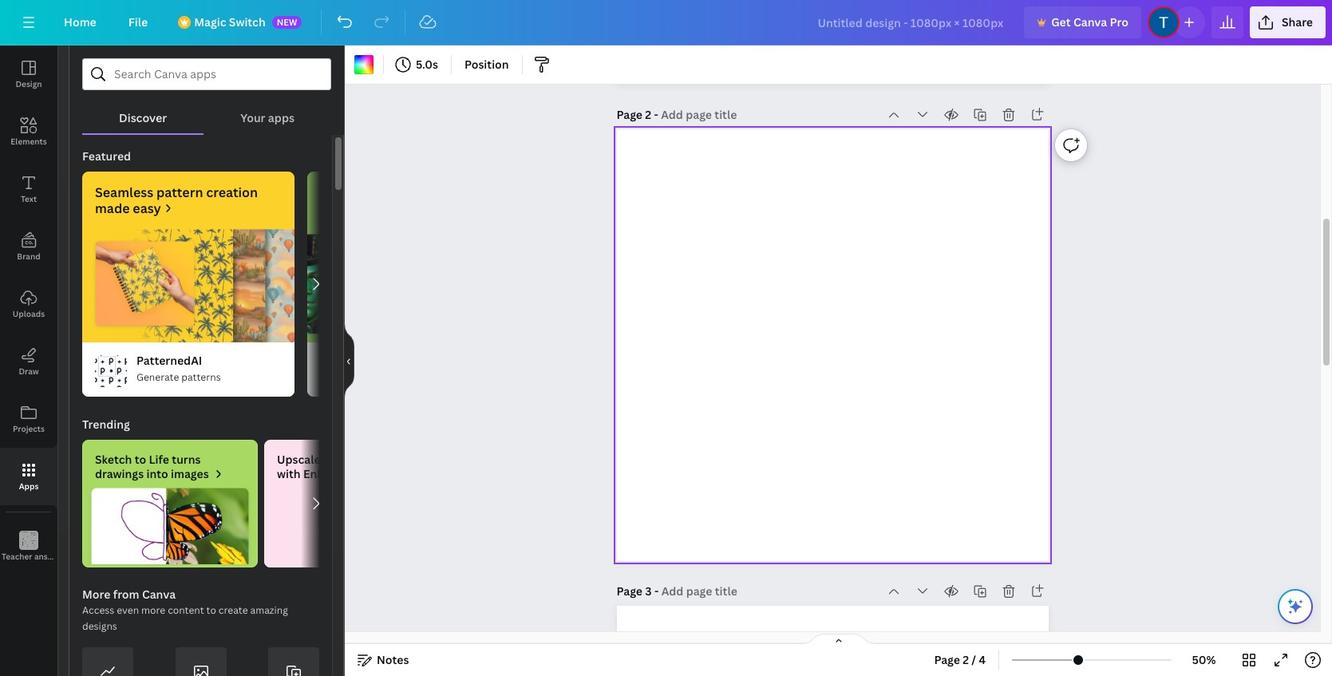 Task type: describe. For each thing, give the bounding box(es) containing it.
2 for /
[[963, 652, 969, 667]]

to inside sketch to life turns drawings into images
[[135, 452, 146, 467]]

discover
[[119, 110, 167, 125]]

more from canva element
[[82, 647, 319, 676]]

teacher answer keys
[[2, 551, 81, 562]]

patternedai generate patterns
[[137, 353, 221, 384]]

content
[[168, 604, 204, 617]]

50% button
[[1178, 647, 1230, 673]]

pro
[[1110, 14, 1129, 30]]

canva inside button
[[1074, 14, 1107, 30]]

#ffffff image
[[354, 55, 374, 74]]

page for page 3
[[617, 584, 643, 599]]

canva inside the more from canva access even more content to create amazing designs
[[142, 587, 176, 602]]

magic switch
[[194, 14, 266, 30]]

discover button
[[82, 90, 204, 133]]

life
[[149, 452, 169, 467]]

generate
[[137, 370, 179, 384]]

page 3 -
[[617, 584, 661, 599]]

ai
[[396, 452, 407, 467]]

seamless pattern creation made easy
[[95, 184, 258, 217]]

main menu bar
[[0, 0, 1332, 46]]

page title text field for page 2 -
[[661, 107, 739, 123]]

apps
[[268, 110, 295, 125]]

position
[[465, 57, 509, 72]]

access
[[82, 604, 114, 617]]

more
[[82, 587, 110, 602]]

page 2 -
[[617, 107, 661, 122]]

answer
[[34, 551, 62, 562]]

images inside sketch to life turns drawings into images
[[171, 466, 209, 481]]

get canva pro
[[1052, 14, 1129, 30]]

patternedai image
[[82, 229, 295, 342]]

your
[[241, 110, 266, 125]]

get
[[1052, 14, 1071, 30]]

using
[[364, 452, 393, 467]]

design
[[16, 78, 42, 89]]

upscale
[[277, 452, 321, 467]]

notes
[[377, 652, 409, 667]]

with
[[277, 466, 301, 481]]

patternedai
[[137, 353, 202, 368]]

;
[[28, 552, 30, 563]]

share button
[[1250, 6, 1326, 38]]

design button
[[0, 46, 57, 103]]

trending
[[82, 417, 130, 432]]

draw
[[19, 366, 39, 377]]

drawings
[[95, 466, 144, 481]]

file button
[[116, 6, 161, 38]]

designs
[[82, 619, 117, 633]]

uploads button
[[0, 275, 57, 333]]

more from canva access even more content to create amazing designs
[[82, 587, 288, 633]]

into
[[146, 466, 168, 481]]

home
[[64, 14, 96, 30]]

switch
[[229, 14, 266, 30]]

text
[[21, 193, 37, 204]]

teacher
[[2, 551, 32, 562]]

upscale images using ai with enhancer
[[277, 452, 407, 481]]

hide image
[[344, 323, 354, 399]]

featured
[[82, 148, 131, 164]]

puppetry image
[[307, 229, 520, 342]]

page for page 2
[[617, 107, 643, 122]]

sketch
[[95, 452, 132, 467]]



Task type: locate. For each thing, give the bounding box(es) containing it.
canva
[[1074, 14, 1107, 30], [142, 587, 176, 602]]

5.0s button
[[390, 52, 445, 77]]

images
[[323, 452, 361, 467], [171, 466, 209, 481]]

1 - from the top
[[654, 107, 658, 122]]

brand button
[[0, 218, 57, 275]]

file
[[128, 14, 148, 30]]

brand
[[17, 251, 40, 262]]

turns
[[172, 452, 201, 467]]

pattern
[[156, 184, 203, 201]]

0 vertical spatial canva
[[1074, 14, 1107, 30]]

seamless
[[95, 184, 153, 201]]

keys
[[64, 551, 81, 562]]

side panel tab list
[[0, 46, 81, 576]]

2 page title text field from the top
[[661, 584, 739, 600]]

your apps button
[[204, 90, 331, 133]]

Page title text field
[[661, 107, 739, 123], [661, 584, 739, 600]]

a picture of a dog's face vertically divided into two parts. face's left side is blurry and right side is clear. image
[[264, 488, 440, 568]]

home link
[[51, 6, 109, 38]]

enhancer
[[303, 466, 355, 481]]

0 horizontal spatial images
[[171, 466, 209, 481]]

sketch to life turns drawings into images
[[95, 452, 209, 481]]

patterns
[[181, 370, 221, 384]]

apps
[[19, 481, 39, 492]]

page inside button
[[934, 652, 960, 667]]

your apps
[[241, 110, 295, 125]]

0 horizontal spatial to
[[135, 452, 146, 467]]

0 horizontal spatial 2
[[645, 107, 651, 122]]

3
[[645, 584, 652, 599]]

to
[[135, 452, 146, 467], [206, 604, 216, 617]]

4
[[979, 652, 986, 667]]

made
[[95, 200, 130, 217]]

projects
[[13, 423, 45, 434]]

canva left pro
[[1074, 14, 1107, 30]]

1 vertical spatial page
[[617, 584, 643, 599]]

text button
[[0, 160, 57, 218]]

50%
[[1192, 652, 1216, 667]]

page title text field for page 3 -
[[661, 584, 739, 600]]

to inside the more from canva access even more content to create amazing designs
[[206, 604, 216, 617]]

from
[[113, 587, 139, 602]]

magic
[[194, 14, 226, 30]]

1 horizontal spatial 2
[[963, 652, 969, 667]]

1 page title text field from the top
[[661, 107, 739, 123]]

even
[[117, 604, 139, 617]]

images right 'into'
[[171, 466, 209, 481]]

-
[[654, 107, 658, 122], [655, 584, 659, 599]]

2 inside page 2 / 4 button
[[963, 652, 969, 667]]

images inside upscale images using ai with enhancer
[[323, 452, 361, 467]]

images left using
[[323, 452, 361, 467]]

0 vertical spatial 2
[[645, 107, 651, 122]]

position button
[[458, 52, 515, 77]]

patternedai image
[[95, 355, 127, 387]]

0 vertical spatial page title text field
[[661, 107, 739, 123]]

2 vertical spatial page
[[934, 652, 960, 667]]

1 vertical spatial to
[[206, 604, 216, 617]]

1 vertical spatial 2
[[963, 652, 969, 667]]

page 2 / 4 button
[[928, 647, 992, 673]]

0 horizontal spatial canva
[[142, 587, 176, 602]]

canva assistant image
[[1286, 597, 1305, 616]]

page
[[617, 107, 643, 122], [617, 584, 643, 599], [934, 652, 960, 667]]

2 - from the top
[[655, 584, 659, 599]]

1 vertical spatial page title text field
[[661, 584, 739, 600]]

to left life on the left
[[135, 452, 146, 467]]

draw button
[[0, 333, 57, 390]]

page 2 / 4
[[934, 652, 986, 667]]

get canva pro button
[[1024, 6, 1141, 38]]

1 horizontal spatial images
[[323, 452, 361, 467]]

1 horizontal spatial canva
[[1074, 14, 1107, 30]]

elements button
[[0, 103, 57, 160]]

show pages image
[[800, 633, 877, 646]]

Search Canva apps search field
[[114, 59, 299, 89]]

create
[[219, 604, 248, 617]]

notes button
[[351, 647, 415, 673]]

amazing
[[250, 604, 288, 617]]

1 vertical spatial -
[[655, 584, 659, 599]]

creation
[[206, 184, 258, 201]]

0 vertical spatial -
[[654, 107, 658, 122]]

projects button
[[0, 390, 57, 448]]

canva up the more
[[142, 587, 176, 602]]

1 vertical spatial canva
[[142, 587, 176, 602]]

uploads
[[13, 308, 45, 319]]

- for page 2 -
[[654, 107, 658, 122]]

outline of half a butterfly on the left, transformed into a vibrant image on the right. illustrates the app's sketch-to-image feature. image
[[82, 488, 258, 565]]

/
[[972, 652, 976, 667]]

Design title text field
[[805, 6, 1018, 38]]

to left the create
[[206, 604, 216, 617]]

0 vertical spatial page
[[617, 107, 643, 122]]

2 for -
[[645, 107, 651, 122]]

0 vertical spatial to
[[135, 452, 146, 467]]

elements
[[11, 136, 47, 147]]

more
[[141, 604, 165, 617]]

- for page 3 -
[[655, 584, 659, 599]]

5.0s
[[416, 57, 438, 72]]

share
[[1282, 14, 1313, 30]]

2
[[645, 107, 651, 122], [963, 652, 969, 667]]

apps button
[[0, 448, 57, 505]]

new
[[277, 16, 297, 28]]

easy
[[133, 200, 161, 217]]

1 horizontal spatial to
[[206, 604, 216, 617]]



Task type: vqa. For each thing, say whether or not it's contained in the screenshot.
Show pages image
yes



